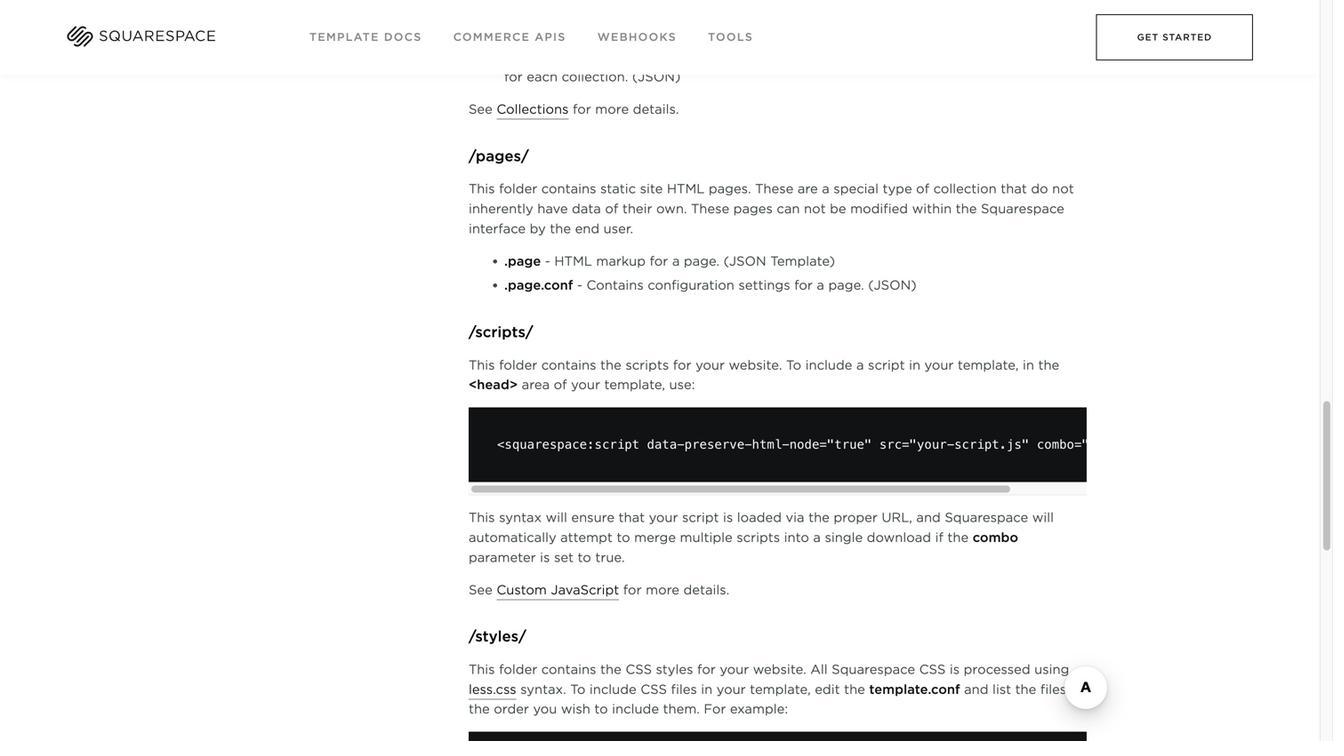 Task type: describe. For each thing, give the bounding box(es) containing it.
via
[[786, 511, 804, 526]]

interface
[[469, 221, 526, 236]]

collections
[[497, 102, 569, 117]]

markup
[[596, 254, 646, 269]]

files inside this folder contains the css styles for your website. all squarespace css is processed using less.css syntax. to include css files in your template, edit the template.conf
[[671, 682, 697, 697]]

for
[[704, 702, 726, 717]]

<squarespace:script
[[497, 438, 640, 452]]

(redirecting
[[812, 5, 889, 20]]

you
[[533, 702, 557, 717]]

commerce
[[453, 31, 530, 44]]

scripts inside this folder contains the scripts for your website. to include a script in your template, in the <head> area of your template, use:
[[625, 358, 669, 373]]

that inside this syntax will ensure that your script is loaded via the proper url, and squarespace will automatically attempt to merge multiple scripts into a single download if the
[[619, 511, 645, 526]]

<head>
[[469, 378, 518, 393]]

<squarespace:script data-preserve-html-node="true" src="your-script.js" combo="true"/>
[[497, 438, 1142, 452]]

attempt
[[560, 530, 613, 546]]

if
[[811, 0, 820, 0]]

collection inside templates a single blog post page. if a .list file is not provided, the .item will become the default template for the collection (redirecting visitors on the first individual item page instead of the item list page). (json template)
[[745, 5, 808, 20]]

website. inside this folder contains the css styles for your website. all squarespace css is processed using less.css syntax. to include css files in your template, edit the template.conf
[[753, 662, 806, 678]]

to inside this syntax will ensure that your script is loaded via the proper url, and squarespace will automatically attempt to merge multiple scripts into a single download if the
[[617, 530, 630, 546]]

example:
[[730, 702, 788, 717]]

are
[[798, 181, 818, 197]]

node="true"
[[789, 438, 872, 452]]

for left each
[[504, 69, 523, 85]]

type
[[883, 181, 912, 197]]

data
[[572, 201, 601, 217]]

processed
[[964, 662, 1030, 678]]

tools link
[[708, 31, 753, 44]]

single inside this syntax will ensure that your script is loaded via the proper url, and squarespace will automatically attempt to merge multiple scripts into a single download if the
[[825, 530, 863, 546]]

loaded
[[737, 511, 782, 526]]

.list
[[836, 0, 858, 0]]

page).
[[723, 25, 764, 40]]

do
[[1031, 181, 1048, 197]]

is inside - contains the configuration settings for a collection. there is one configuration file for each collection. (json)
[[928, 50, 938, 65]]

1 horizontal spatial these
[[755, 181, 794, 197]]

them.
[[663, 702, 700, 717]]

template
[[309, 31, 379, 44]]

use:
[[669, 378, 695, 393]]

will for this syntax will ensure that your script is loaded via the proper url, and squarespace will automatically attempt to merge multiple scripts into a single download if the
[[1032, 511, 1054, 526]]

- contains the configuration settings for a collection. there is one configuration file for each collection. (json)
[[504, 50, 1081, 85]]

end
[[575, 221, 600, 236]]

site
[[640, 181, 663, 197]]

into
[[784, 530, 809, 546]]

2 horizontal spatial template,
[[958, 358, 1019, 373]]

0 horizontal spatial collection.
[[562, 69, 628, 85]]

- inside - contains the configuration settings for a collection. there is one configuration file for each collection. (json)
[[540, 50, 546, 65]]

1 vertical spatial contains
[[586, 278, 644, 293]]

a inside the this folder contains static site html pages. these are a special type of collection that do not inherently have data of their own. these pages can not be modified within the squarespace interface by the end user.
[[822, 181, 830, 197]]

1 item from the left
[[504, 25, 533, 40]]

proper
[[834, 511, 878, 526]]

1 vertical spatial template)
[[770, 254, 835, 269]]

and inside "and list the files in the order you wish to include them. for example:"
[[964, 682, 989, 697]]

collection inside the this folder contains static site html pages. these are a special type of collection that do not inherently have data of their own. these pages can not be modified within the squarespace interface by the end user.
[[933, 181, 997, 197]]

provided,
[[925, 0, 986, 0]]

apis
[[535, 31, 566, 44]]

- for .page.conf
[[577, 278, 582, 293]]

user.
[[604, 221, 633, 236]]

wish
[[561, 702, 590, 717]]

started
[[1162, 32, 1212, 43]]

commerce apis
[[453, 31, 566, 44]]

and inside this syntax will ensure that your script is loaded via the proper url, and squarespace will automatically attempt to merge multiple scripts into a single download if the
[[916, 511, 941, 526]]

download
[[867, 530, 931, 546]]

inherently
[[469, 201, 533, 217]]

webhooks
[[597, 31, 677, 44]]

within
[[912, 201, 952, 217]]

folder for <head>
[[499, 358, 537, 373]]

merge
[[634, 530, 676, 546]]

not inside templates a single blog post page. if a .list file is not provided, the .item will become the default template for the collection (redirecting visitors on the first individual item page instead of the item list page). (json template)
[[899, 0, 921, 0]]

list inside "and list the files in the order you wish to include them. for example:"
[[993, 682, 1011, 697]]

- for .page
[[545, 254, 550, 269]]

to inside this folder contains the scripts for your website. to include a script in your template, in the <head> area of your template, use:
[[786, 358, 801, 373]]

1 vertical spatial (json
[[724, 254, 766, 269]]

less.css link
[[469, 682, 516, 700]]

a inside this folder contains the scripts for your website. to include a script in your template, in the <head> area of your template, use:
[[856, 358, 864, 373]]

1 vertical spatial (json)
[[868, 278, 917, 293]]

.page.conf
[[504, 278, 573, 293]]

/pages/
[[469, 148, 529, 165]]

pages.
[[709, 181, 751, 197]]

template
[[635, 5, 693, 20]]

files inside "and list the files in the order you wish to include them. for example:"
[[1040, 682, 1066, 697]]

0 horizontal spatial page.
[[684, 254, 720, 269]]

contains for include
[[541, 662, 596, 678]]

contains for area
[[541, 358, 596, 373]]

.page.conf - contains configuration settings for a page. (json)
[[504, 278, 917, 293]]

for inside this folder contains the css styles for your website. all squarespace css is processed using less.css syntax. to include css files in your template, edit the template.conf
[[697, 662, 716, 678]]

using
[[1034, 662, 1069, 678]]

is inside this folder contains the css styles for your website. all squarespace css is processed using less.css syntax. to include css files in your template, edit the template.conf
[[950, 662, 960, 678]]

0 horizontal spatial template,
[[604, 378, 665, 393]]

contains for have
[[541, 181, 596, 197]]

see custom javascript for more details.
[[469, 583, 729, 598]]

true.
[[595, 550, 625, 566]]

template, inside this folder contains the css styles for your website. all squarespace css is processed using less.css syntax. to include css files in your template, edit the template.conf
[[750, 682, 811, 697]]

1 horizontal spatial more
[[646, 583, 679, 598]]

this for this syntax will ensure that your script is loaded via the proper url, and squarespace will automatically attempt to merge multiple scripts into a single download if the
[[469, 511, 495, 526]]

own.
[[656, 201, 687, 217]]

post
[[739, 0, 767, 0]]

.page - html markup for a page. (json template)
[[504, 254, 835, 269]]

that inside the this folder contains static site html pages. these are a special type of collection that do not inherently have data of their own. these pages can not be modified within the squarespace interface by the end user.
[[1001, 181, 1027, 197]]

static
[[600, 181, 636, 197]]

1 vertical spatial these
[[691, 201, 729, 217]]

page
[[537, 25, 570, 40]]

special
[[834, 181, 879, 197]]

one
[[942, 50, 967, 65]]

this folder contains static site html pages. these are a special type of collection that do not inherently have data of their own. these pages can not be modified within the squarespace interface by the end user.
[[469, 181, 1074, 236]]

src="your-
[[879, 438, 954, 452]]

(json) inside - contains the configuration settings for a collection. there is one configuration file for each collection. (json)
[[632, 69, 681, 85]]

combo parameter is set to true.
[[469, 530, 1018, 566]]

pages
[[733, 201, 773, 217]]

css up template.conf
[[919, 662, 946, 678]]

/scripts/
[[469, 324, 533, 341]]

your inside this syntax will ensure that your script is loaded via the proper url, and squarespace will automatically attempt to merge multiple scripts into a single download if the
[[649, 511, 678, 526]]

have
[[537, 201, 568, 217]]

if
[[935, 530, 944, 546]]

single inside templates a single blog post page. if a .list file is not provided, the .item will become the default template for the collection (redirecting visitors on the first individual item page instead of the item list page). (json template)
[[663, 0, 701, 0]]

styles
[[656, 662, 693, 678]]

data-
[[647, 438, 685, 452]]

there
[[887, 50, 924, 65]]

this for this folder contains the scripts for your website. to include a script in your template, in the <head> area of your template, use:
[[469, 358, 495, 373]]



Task type: vqa. For each thing, say whether or not it's contained in the screenshot.
moved
no



Task type: locate. For each thing, give the bounding box(es) containing it.
1 vertical spatial include
[[590, 682, 637, 697]]

this up automatically
[[469, 511, 495, 526]]

0 horizontal spatial to
[[570, 682, 586, 697]]

1 horizontal spatial template,
[[750, 682, 811, 697]]

url,
[[882, 511, 912, 526]]

0 vertical spatial website.
[[729, 358, 782, 373]]

list down the processed
[[993, 682, 1011, 697]]

can
[[777, 201, 800, 217]]

1 vertical spatial to
[[570, 682, 586, 697]]

and
[[916, 511, 941, 526], [964, 682, 989, 697]]

for
[[697, 5, 716, 20], [783, 50, 801, 65], [504, 69, 523, 85], [573, 102, 591, 117], [650, 254, 668, 269], [794, 278, 813, 293], [673, 358, 692, 373], [623, 583, 642, 598], [697, 662, 716, 678]]

in inside this folder contains the css styles for your website. all squarespace css is processed using less.css syntax. to include css files in your template, edit the template.conf
[[701, 682, 713, 697]]

folder up area
[[499, 358, 537, 373]]

script inside this folder contains the scripts for your website. to include a script in your template, in the <head> area of your template, use:
[[868, 358, 905, 373]]

of down default
[[625, 25, 638, 40]]

(json up .page.conf - contains configuration settings for a page. (json)
[[724, 254, 766, 269]]

for down templates a single blog post page. if a .list file is not provided, the .item will become the default template for the collection (redirecting visitors on the first individual item page instead of the item list page). (json template)
[[783, 50, 801, 65]]

page. down be
[[828, 278, 864, 293]]

see collections for more details.
[[469, 102, 679, 117]]

squarespace up combo at the right bottom
[[945, 511, 1028, 526]]

of inside templates a single blog post page. if a .list file is not provided, the .item will become the default template for the collection (redirecting visitors on the first individual item page instead of the item list page). (json template)
[[625, 25, 638, 40]]

get
[[1137, 32, 1159, 43]]

this inside this folder contains the scripts for your website. to include a script in your template, in the <head> area of your template, use:
[[469, 358, 495, 373]]

squarespace down do
[[981, 201, 1064, 217]]

a
[[652, 0, 659, 0], [824, 0, 832, 0], [805, 50, 813, 65], [822, 181, 830, 197], [672, 254, 680, 269], [817, 278, 824, 293], [856, 358, 864, 373], [813, 530, 821, 546]]

0 vertical spatial single
[[663, 0, 701, 0]]

0 horizontal spatial more
[[595, 102, 629, 117]]

1 vertical spatial collection
[[933, 181, 997, 197]]

edit
[[815, 682, 840, 697]]

0 vertical spatial that
[[1001, 181, 1027, 197]]

these
[[755, 181, 794, 197], [691, 201, 729, 217]]

0 horizontal spatial and
[[916, 511, 941, 526]]

is inside combo parameter is set to true.
[[540, 550, 550, 566]]

not up visitors
[[899, 0, 921, 0]]

file inside templates a single blog post page. if a .list file is not provided, the .item will become the default template for the collection (redirecting visitors on the first individual item page instead of the item list page). (json template)
[[862, 0, 881, 0]]

all
[[810, 662, 828, 678]]

squarespace inside this syntax will ensure that your script is loaded via the proper url, and squarespace will automatically attempt to merge multiple scripts into a single download if the
[[945, 511, 1028, 526]]

settings down page).
[[727, 50, 779, 65]]

0 vertical spatial list
[[700, 25, 719, 40]]

html inside the this folder contains static site html pages. these are a special type of collection that do not inherently have data of their own. these pages can not be modified within the squarespace interface by the end user.
[[667, 181, 705, 197]]

single down proper
[[825, 530, 863, 546]]

1 vertical spatial that
[[619, 511, 645, 526]]

template) down (redirecting
[[815, 25, 880, 40]]

is left the processed
[[950, 662, 960, 678]]

for inside this folder contains the scripts for your website. to include a script in your template, in the <head> area of your template, use:
[[673, 358, 692, 373]]

css down styles
[[641, 682, 667, 697]]

squarespace
[[981, 201, 1064, 217], [945, 511, 1028, 526], [832, 662, 915, 678]]

that up merge
[[619, 511, 645, 526]]

0 vertical spatial and
[[916, 511, 941, 526]]

custom javascript link
[[497, 583, 619, 601]]

for up "use:"
[[673, 358, 692, 373]]

include inside this folder contains the scripts for your website. to include a script in your template, in the <head> area of your template, use:
[[805, 358, 852, 373]]

0 vertical spatial more
[[595, 102, 629, 117]]

and up if
[[916, 511, 941, 526]]

2 vertical spatial to
[[594, 702, 608, 717]]

less.css
[[469, 682, 516, 697]]

to down the attempt
[[578, 550, 591, 566]]

files down using
[[1040, 682, 1066, 697]]

on
[[943, 5, 960, 20]]

file inside - contains the configuration settings for a collection. there is one configuration file for each collection. (json)
[[1061, 50, 1081, 65]]

page. inside templates a single blog post page. if a .list file is not provided, the .item will become the default template for the collection (redirecting visitors on the first individual item page instead of the item list page). (json template)
[[771, 0, 807, 0]]

will up the attempt
[[546, 511, 567, 526]]

this up inherently
[[469, 181, 495, 197]]

that left do
[[1001, 181, 1027, 197]]

settings inside - contains the configuration settings for a collection. there is one configuration file for each collection. (json)
[[727, 50, 779, 65]]

is inside templates a single blog post page. if a .list file is not provided, the .item will become the default template for the collection (redirecting visitors on the first individual item page instead of the item list page). (json template)
[[885, 0, 895, 0]]

collection down "post"
[[745, 5, 808, 20]]

1 vertical spatial collection.
[[562, 69, 628, 85]]

docs
[[384, 31, 422, 44]]

to up html-
[[786, 358, 801, 373]]

squarespace up template.conf
[[832, 662, 915, 678]]

and down the processed
[[964, 682, 989, 697]]

is inside this syntax will ensure that your script is loaded via the proper url, and squarespace will automatically attempt to merge multiple scripts into a single download if the
[[723, 511, 733, 526]]

1 vertical spatial website.
[[753, 662, 806, 678]]

file up (redirecting
[[862, 0, 881, 0]]

configuration for - contains the configuration settings for a collection. there is one configuration file for each collection. (json)
[[636, 50, 723, 65]]

2 folder from the top
[[499, 358, 537, 373]]

templates a single blog post page. if a .list file is not provided, the .item will become the default template for the collection (redirecting visitors on the first individual item page instead of the item list page). (json template)
[[504, 0, 1081, 40]]

for down the can
[[794, 278, 813, 293]]

1 this from the top
[[469, 181, 495, 197]]

1 vertical spatial folder
[[499, 358, 537, 373]]

0 horizontal spatial (json
[[724, 254, 766, 269]]

0 vertical spatial to
[[617, 530, 630, 546]]

0 horizontal spatial (json)
[[632, 69, 681, 85]]

template.conf
[[869, 682, 960, 697]]

this
[[469, 181, 495, 197], [469, 358, 495, 373], [469, 511, 495, 526], [469, 662, 495, 678]]

is up visitors
[[885, 0, 895, 0]]

1 vertical spatial single
[[825, 530, 863, 546]]

to up true.
[[617, 530, 630, 546]]

this inside the this folder contains static site html pages. these are a special type of collection that do not inherently have data of their own. these pages can not be modified within the squarespace interface by the end user.
[[469, 181, 495, 197]]

2 vertical spatial squarespace
[[832, 662, 915, 678]]

settings for page.
[[738, 278, 790, 293]]

see
[[469, 102, 493, 117], [469, 583, 493, 598]]

.page
[[504, 254, 541, 269]]

collection up within
[[933, 181, 997, 197]]

scripts inside this syntax will ensure that your script is loaded via the proper url, and squarespace will automatically attempt to merge multiple scripts into a single download if the
[[737, 530, 780, 546]]

1 horizontal spatial scripts
[[737, 530, 780, 546]]

order
[[494, 702, 529, 717]]

will inside templates a single blog post page. if a .list file is not provided, the .item will become the default template for the collection (redirecting visitors on the first individual item page instead of the item list page). (json template)
[[1051, 0, 1073, 0]]

collection. up see collections for more details.
[[562, 69, 628, 85]]

folder inside the this folder contains static site html pages. these are a special type of collection that do not inherently have data of their own. these pages can not be modified within the squarespace interface by the end user.
[[499, 181, 537, 197]]

this for this folder contains static site html pages. these are a special type of collection that do not inherently have data of their own. these pages can not be modified within the squarespace interface by the end user.
[[469, 181, 495, 197]]

html up own.
[[667, 181, 705, 197]]

3 folder from the top
[[499, 662, 537, 678]]

get started link
[[1096, 14, 1253, 60]]

item
[[504, 25, 533, 40], [667, 25, 696, 40]]

include left them. at the bottom of page
[[612, 702, 659, 717]]

is left set
[[540, 550, 550, 566]]

0 vertical spatial collection
[[745, 5, 808, 20]]

settings
[[727, 50, 779, 65], [738, 278, 790, 293]]

collections link
[[497, 102, 569, 120]]

website. inside this folder contains the scripts for your website. to include a script in your template, in the <head> area of your template, use:
[[729, 358, 782, 373]]

2 vertical spatial include
[[612, 702, 659, 717]]

a inside - contains the configuration settings for a collection. there is one configuration file for each collection. (json)
[[805, 50, 813, 65]]

0 vertical spatial contains
[[550, 50, 607, 65]]

see down parameter
[[469, 583, 493, 598]]

item down template
[[667, 25, 696, 40]]

2 vertical spatial template,
[[750, 682, 811, 697]]

0 vertical spatial (json
[[768, 25, 811, 40]]

- up each
[[540, 50, 546, 65]]

javascript
[[551, 583, 619, 598]]

1 horizontal spatial collection
[[933, 181, 997, 197]]

combo="true"/>
[[1037, 438, 1142, 452]]

more down the "webhooks"
[[595, 102, 629, 117]]

automatically
[[469, 530, 556, 546]]

instead
[[574, 25, 621, 40]]

is left one
[[928, 50, 938, 65]]

0 vertical spatial squarespace
[[981, 201, 1064, 217]]

preserve-
[[685, 438, 752, 452]]

list left page).
[[700, 25, 719, 40]]

0 horizontal spatial list
[[700, 25, 719, 40]]

script.js"
[[954, 438, 1029, 452]]

0 vertical spatial not
[[899, 0, 921, 0]]

0 horizontal spatial item
[[504, 25, 533, 40]]

to
[[786, 358, 801, 373], [570, 682, 586, 697]]

1 vertical spatial scripts
[[737, 530, 780, 546]]

0 horizontal spatial html
[[554, 254, 592, 269]]

2 vertical spatial contains
[[541, 662, 596, 678]]

to right wish
[[594, 702, 608, 717]]

webhooks link
[[597, 31, 677, 44]]

to inside this folder contains the css styles for your website. all squarespace css is processed using less.css syntax. to include css files in your template, edit the template.conf
[[570, 682, 586, 697]]

the
[[990, 0, 1011, 0], [561, 5, 582, 20], [720, 5, 741, 20], [964, 5, 985, 20], [642, 25, 663, 40], [611, 50, 632, 65], [956, 201, 977, 217], [550, 221, 571, 236], [600, 358, 621, 373], [1038, 358, 1059, 373], [808, 511, 830, 526], [948, 530, 969, 546], [600, 662, 621, 678], [844, 682, 865, 697], [1015, 682, 1036, 697], [469, 702, 490, 717]]

file down individual
[[1061, 50, 1081, 65]]

1 vertical spatial file
[[1061, 50, 1081, 65]]

template, left "use:"
[[604, 378, 665, 393]]

tools
[[708, 31, 753, 44]]

1 vertical spatial details.
[[683, 583, 729, 598]]

folder for inherently
[[499, 181, 537, 197]]

item down become
[[504, 25, 533, 40]]

2 vertical spatial -
[[577, 278, 582, 293]]

0 vertical spatial scripts
[[625, 358, 669, 373]]

0 vertical spatial page.
[[771, 0, 807, 0]]

scripts up data-
[[625, 358, 669, 373]]

0 horizontal spatial to
[[578, 550, 591, 566]]

css left styles
[[625, 662, 652, 678]]

include
[[805, 358, 852, 373], [590, 682, 637, 697], [612, 702, 659, 717]]

this inside this folder contains the css styles for your website. all squarespace css is processed using less.css syntax. to include css files in your template, edit the template.conf
[[469, 662, 495, 678]]

2 this from the top
[[469, 358, 495, 373]]

list inside templates a single blog post page. if a .list file is not provided, the .item will become the default template for the collection (redirecting visitors on the first individual item page instead of the item list page). (json template)
[[700, 25, 719, 40]]

1 vertical spatial template,
[[604, 378, 665, 393]]

configuration for .page.conf - contains configuration settings for a page. (json)
[[648, 278, 734, 293]]

1 horizontal spatial collection.
[[817, 50, 883, 65]]

parameter
[[469, 550, 536, 566]]

a inside this syntax will ensure that your script is loaded via the proper url, and squarespace will automatically attempt to merge multiple scripts into a single download if the
[[813, 530, 821, 546]]

1 horizontal spatial and
[[964, 682, 989, 697]]

1 horizontal spatial file
[[1061, 50, 1081, 65]]

2 files from the left
[[1040, 682, 1066, 697]]

include up wish
[[590, 682, 637, 697]]

configuration down template
[[636, 50, 723, 65]]

0 vertical spatial template)
[[815, 25, 880, 40]]

for down blog
[[697, 5, 716, 20]]

3 contains from the top
[[541, 662, 596, 678]]

see for see collections for more details.
[[469, 102, 493, 117]]

1 vertical spatial and
[[964, 682, 989, 697]]

folder up the "syntax."
[[499, 662, 537, 678]]

custom
[[497, 583, 547, 598]]

page. up .page.conf - contains configuration settings for a page. (json)
[[684, 254, 720, 269]]

for right markup
[[650, 254, 668, 269]]

1 vertical spatial -
[[545, 254, 550, 269]]

squarespace inside the this folder contains static site html pages. these are a special type of collection that do not inherently have data of their own. these pages can not be modified within the squarespace interface by the end user.
[[981, 201, 1064, 217]]

3 this from the top
[[469, 511, 495, 526]]

get started
[[1137, 32, 1212, 43]]

not down are
[[804, 201, 826, 217]]

contains down the instead
[[550, 50, 607, 65]]

single up template
[[663, 0, 701, 0]]

0 vertical spatial -
[[540, 50, 546, 65]]

/styles/
[[469, 628, 526, 646]]

syntax
[[499, 511, 542, 526]]

1 horizontal spatial item
[[667, 25, 696, 40]]

configuration
[[636, 50, 723, 65], [971, 50, 1057, 65], [648, 278, 734, 293]]

2 vertical spatial not
[[804, 201, 826, 217]]

multiple
[[680, 530, 733, 546]]

their
[[622, 201, 652, 217]]

2 see from the top
[[469, 583, 493, 598]]

include inside this folder contains the css styles for your website. all squarespace css is processed using less.css syntax. to include css files in your template, edit the template.conf
[[590, 682, 637, 697]]

1 vertical spatial to
[[578, 550, 591, 566]]

2 item from the left
[[667, 25, 696, 40]]

(json) down modified
[[868, 278, 917, 293]]

details. down the "webhooks"
[[633, 102, 679, 117]]

0 vertical spatial collection.
[[817, 50, 883, 65]]

more
[[595, 102, 629, 117], [646, 583, 679, 598]]

settings for collection.
[[727, 50, 779, 65]]

see up /pages/
[[469, 102, 493, 117]]

more down merge
[[646, 583, 679, 598]]

0 vertical spatial settings
[[727, 50, 779, 65]]

(json up - contains the configuration settings for a collection. there is one configuration file for each collection. (json)
[[768, 25, 811, 40]]

details.
[[633, 102, 679, 117], [683, 583, 729, 598]]

of up within
[[916, 181, 929, 197]]

default
[[586, 5, 631, 20]]

template, up example:
[[750, 682, 811, 697]]

for right collections
[[573, 102, 591, 117]]

0 vertical spatial contains
[[541, 181, 596, 197]]

this inside this syntax will ensure that your script is loaded via the proper url, and squarespace will automatically attempt to merge multiple scripts into a single download if the
[[469, 511, 495, 526]]

configuration down .page - html markup for a page. (json template)
[[648, 278, 734, 293]]

.item
[[1015, 0, 1047, 0]]

template) inside templates a single blog post page. if a .list file is not provided, the .item will become the default template for the collection (redirecting visitors on the first individual item page instead of the item list page). (json template)
[[815, 25, 880, 40]]

this up less.css
[[469, 662, 495, 678]]

collection
[[745, 5, 808, 20], [933, 181, 997, 197]]

will for templates a single blog post page. if a .list file is not provided, the .item will become the default template for the collection (redirecting visitors on the first individual item page instead of the item list page). (json template)
[[1051, 0, 1073, 0]]

for inside templates a single blog post page. if a .list file is not provided, the .item will become the default template for the collection (redirecting visitors on the first individual item page instead of the item list page). (json template)
[[697, 5, 716, 20]]

folder inside this folder contains the css styles for your website. all squarespace css is processed using less.css syntax. to include css files in your template, edit the template.conf
[[499, 662, 537, 678]]

1 vertical spatial list
[[993, 682, 1011, 697]]

script up the src="your-
[[868, 358, 905, 373]]

2 contains from the top
[[541, 358, 596, 373]]

scripts down loaded
[[737, 530, 780, 546]]

1 horizontal spatial that
[[1001, 181, 1027, 197]]

combo
[[973, 530, 1018, 546]]

become
[[504, 5, 557, 20]]

1 horizontal spatial page.
[[771, 0, 807, 0]]

this folder contains the scripts for your website. to include a script in your template, in the <head> area of your template, use:
[[469, 358, 1059, 393]]

this for this folder contains the css styles for your website. all squarespace css is processed using less.css syntax. to include css files in your template, edit the template.conf
[[469, 662, 495, 678]]

2 horizontal spatial page.
[[828, 278, 864, 293]]

1 vertical spatial not
[[1052, 181, 1074, 197]]

of inside this folder contains the scripts for your website. to include a script in your template, in the <head> area of your template, use:
[[554, 378, 567, 393]]

template) down the can
[[770, 254, 835, 269]]

see for see custom javascript for more details.
[[469, 583, 493, 598]]

template,
[[958, 358, 1019, 373], [604, 378, 665, 393], [750, 682, 811, 697]]

these down pages.
[[691, 201, 729, 217]]

of right area
[[554, 378, 567, 393]]

template, up the script.js"
[[958, 358, 1019, 373]]

-
[[540, 50, 546, 65], [545, 254, 550, 269], [577, 278, 582, 293]]

the inside - contains the configuration settings for a collection. there is one configuration file for each collection. (json)
[[611, 50, 632, 65]]

modified
[[850, 201, 908, 217]]

each
[[527, 69, 558, 85]]

(json inside templates a single blog post page. if a .list file is not provided, the .item will become the default template for the collection (redirecting visitors on the first individual item page instead of the item list page). (json template)
[[768, 25, 811, 40]]

0 vertical spatial folder
[[499, 181, 537, 197]]

collection.
[[817, 50, 883, 65], [562, 69, 628, 85]]

contains inside this folder contains the css styles for your website. all squarespace css is processed using less.css syntax. to include css files in your template, edit the template.conf
[[541, 662, 596, 678]]

2 vertical spatial page.
[[828, 278, 864, 293]]

contains up the "syntax."
[[541, 662, 596, 678]]

be
[[830, 201, 846, 217]]

not right do
[[1052, 181, 1074, 197]]

template)
[[815, 25, 880, 40], [770, 254, 835, 269]]

0 vertical spatial template,
[[958, 358, 1019, 373]]

1 horizontal spatial to
[[786, 358, 801, 373]]

contains down markup
[[586, 278, 644, 293]]

in inside "and list the files in the order you wish to include them. for example:"
[[1070, 682, 1082, 697]]

- right .page
[[545, 254, 550, 269]]

this up <head>
[[469, 358, 495, 373]]

1 horizontal spatial not
[[899, 0, 921, 0]]

configuration down first
[[971, 50, 1057, 65]]

0 horizontal spatial not
[[804, 201, 826, 217]]

of down static
[[605, 201, 618, 217]]

will down combo="true"/>
[[1032, 511, 1054, 526]]

squarespace inside this folder contains the css styles for your website. all squarespace css is processed using less.css syntax. to include css files in your template, edit the template.conf
[[832, 662, 915, 678]]

0 vertical spatial include
[[805, 358, 852, 373]]

1 folder from the top
[[499, 181, 537, 197]]

files
[[671, 682, 697, 697], [1040, 682, 1066, 697]]

0 horizontal spatial that
[[619, 511, 645, 526]]

1 vertical spatial see
[[469, 583, 493, 598]]

contains inside - contains the configuration settings for a collection. there is one configuration file for each collection. (json)
[[550, 50, 607, 65]]

1 horizontal spatial script
[[868, 358, 905, 373]]

folder for to
[[499, 662, 537, 678]]

contains inside the this folder contains static site html pages. these are a special type of collection that do not inherently have data of their own. these pages can not be modified within the squarespace interface by the end user.
[[541, 181, 596, 197]]

0 horizontal spatial these
[[691, 201, 729, 217]]

0 vertical spatial details.
[[633, 102, 679, 117]]

files up them. at the bottom of page
[[671, 682, 697, 697]]

0 vertical spatial to
[[786, 358, 801, 373]]

0 horizontal spatial collection
[[745, 5, 808, 20]]

(json)
[[632, 69, 681, 85], [868, 278, 917, 293]]

area
[[522, 378, 550, 393]]

1 vertical spatial html
[[554, 254, 592, 269]]

4 this from the top
[[469, 662, 495, 678]]

1 vertical spatial settings
[[738, 278, 790, 293]]

that
[[1001, 181, 1027, 197], [619, 511, 645, 526]]

script up multiple
[[682, 511, 719, 526]]

page. left if
[[771, 0, 807, 0]]

include up node="true"
[[805, 358, 852, 373]]

this folder contains the css styles for your website. all squarespace css is processed using less.css syntax. to include css files in your template, edit the template.conf
[[469, 662, 1069, 697]]

first
[[989, 5, 1015, 20]]

css
[[625, 662, 652, 678], [919, 662, 946, 678], [641, 682, 667, 697]]

these up the can
[[755, 181, 794, 197]]

scripts
[[625, 358, 669, 373], [737, 530, 780, 546]]

0 vertical spatial these
[[755, 181, 794, 197]]

0 vertical spatial html
[[667, 181, 705, 197]]

1 files from the left
[[671, 682, 697, 697]]

contains up area
[[541, 358, 596, 373]]

not
[[899, 0, 921, 0], [1052, 181, 1074, 197], [804, 201, 826, 217]]

html-
[[752, 438, 789, 452]]

0 vertical spatial file
[[862, 0, 881, 0]]

folder inside this folder contains the scripts for your website. to include a script in your template, in the <head> area of your template, use:
[[499, 358, 537, 373]]

1 horizontal spatial single
[[825, 530, 863, 546]]

(json) down the "webhooks"
[[632, 69, 681, 85]]

settings down the this folder contains static site html pages. these are a special type of collection that do not inherently have data of their own. these pages can not be modified within the squarespace interface by the end user.
[[738, 278, 790, 293]]

0 horizontal spatial single
[[663, 0, 701, 0]]

script inside this syntax will ensure that your script is loaded via the proper url, and squarespace will automatically attempt to merge multiple scripts into a single download if the
[[682, 511, 719, 526]]

html down "end"
[[554, 254, 592, 269]]

will up individual
[[1051, 0, 1073, 0]]

your
[[696, 358, 725, 373], [925, 358, 954, 373], [571, 378, 600, 393], [649, 511, 678, 526], [720, 662, 749, 678], [717, 682, 746, 697]]

blog
[[705, 0, 735, 0]]

- right .page.conf
[[577, 278, 582, 293]]

include inside "and list the files in the order you wish to include them. for example:"
[[612, 702, 659, 717]]

is up multiple
[[723, 511, 733, 526]]

folder up inherently
[[499, 181, 537, 197]]

to inside combo parameter is set to true.
[[578, 550, 591, 566]]

1 horizontal spatial html
[[667, 181, 705, 197]]

1 see from the top
[[469, 102, 493, 117]]

1 contains from the top
[[541, 181, 596, 197]]

individual
[[1019, 5, 1081, 20]]

1 vertical spatial squarespace
[[945, 511, 1028, 526]]

0 vertical spatial see
[[469, 102, 493, 117]]

ensure
[[571, 511, 615, 526]]

details. down multiple
[[683, 583, 729, 598]]

1 horizontal spatial details.
[[683, 583, 729, 598]]

to up wish
[[570, 682, 586, 697]]

1 vertical spatial script
[[682, 511, 719, 526]]

visitors
[[893, 5, 939, 20]]

1 horizontal spatial files
[[1040, 682, 1066, 697]]

for down true.
[[623, 583, 642, 598]]

contains inside this folder contains the scripts for your website. to include a script in your template, in the <head> area of your template, use:
[[541, 358, 596, 373]]

to inside "and list the files in the order you wish to include them. for example:"
[[594, 702, 608, 717]]

collection. down (redirecting
[[817, 50, 883, 65]]

0 horizontal spatial files
[[671, 682, 697, 697]]



